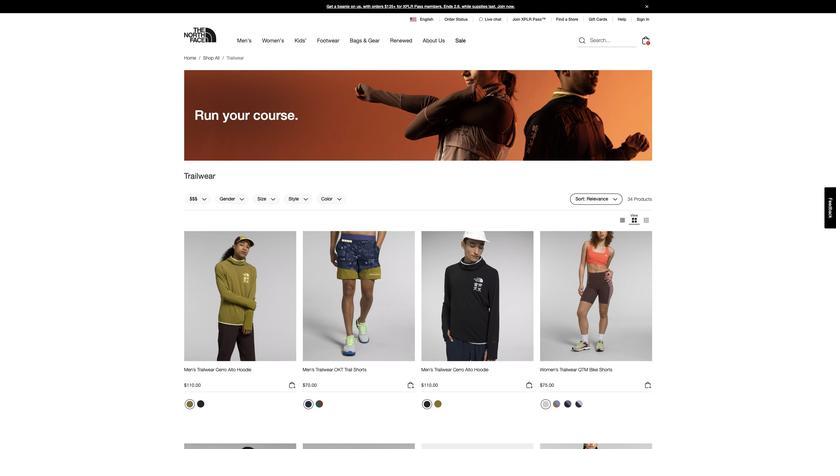 Task type: vqa. For each thing, say whether or not it's contained in the screenshot.
HOME link on the top
yes



Task type: locate. For each thing, give the bounding box(es) containing it.
hoodie for 3rd $choose color$ option group
[[475, 368, 489, 373]]

1 men's trailwear cerro alto hoodie image from the left
[[184, 231, 296, 362]]

1 vertical spatial join
[[513, 17, 521, 22]]

a inside get a beanie on us, with orders $125+ for xplr pass members. ends 2.6, while supplies last. join now. link
[[335, 4, 337, 9]]

0 horizontal spatial sulphur moss image
[[187, 402, 193, 408]]

lunar slate/tnf black image
[[565, 401, 572, 408]]

alto
[[228, 368, 236, 373], [466, 368, 473, 373]]

men's trailwear cerro alto hoodie for first $choose color$ option group from left
[[184, 368, 252, 373]]

help
[[618, 17, 627, 22]]

0 horizontal spatial men's trailwear cerro alto hoodie
[[184, 368, 252, 373]]

2 horizontal spatial a
[[829, 211, 834, 214]]

2 horizontal spatial men's
[[422, 368, 433, 373]]

a
[[335, 4, 337, 9], [566, 17, 568, 22], [829, 211, 834, 214]]

coal brown/fawn grey image
[[543, 402, 549, 408]]

hoodie
[[237, 368, 252, 373], [475, 368, 489, 373]]

women's trailwear okt flash joggers image
[[541, 444, 653, 450]]

renewed link
[[391, 31, 413, 49]]

get
[[327, 4, 333, 9]]

$110.00 up tnf black image
[[422, 383, 438, 389]]

alto for first $choose color$ option group from left
[[228, 368, 236, 373]]

men's trailwear cerro alto hoodie button
[[184, 368, 252, 379], [422, 368, 489, 379]]

sulphur moss image left tnf black icon
[[187, 402, 193, 408]]

f
[[829, 198, 834, 201]]

/ left shop
[[199, 55, 201, 61]]

Search search field
[[577, 34, 637, 47]]

men's
[[184, 368, 196, 373], [303, 368, 315, 373], [422, 368, 433, 373]]

us
[[439, 37, 445, 44]]

on
[[351, 4, 356, 9]]

sulphur moss image for sulphur moss radio
[[435, 401, 442, 408]]

$110.00 button
[[184, 382, 296, 393], [422, 382, 534, 393]]

cards
[[597, 17, 608, 22]]

Coal Brown/Fawn Grey radio
[[541, 400, 551, 410]]

0 vertical spatial xplr
[[403, 4, 414, 9]]

a right find
[[566, 17, 568, 22]]

1 men's from the left
[[184, 368, 196, 373]]

all
[[215, 55, 220, 61]]

a right the get
[[335, 4, 337, 9]]

1 vertical spatial a
[[566, 17, 568, 22]]

shorts for women's trailwear qtm bike shorts
[[600, 368, 613, 373]]

a up "k"
[[829, 211, 834, 214]]

Lunar Slate/TNF Black radio
[[563, 400, 574, 410]]

3 men's from the left
[[422, 368, 433, 373]]

men's for men's trailwear okt trail shorts 'image'
[[303, 368, 315, 373]]

1 cerro from the left
[[216, 368, 227, 373]]

about us link
[[423, 31, 445, 49]]

sign
[[637, 17, 646, 22]]

bags
[[350, 37, 362, 44]]

e up b
[[829, 204, 834, 206]]

e
[[829, 201, 834, 204], [829, 204, 834, 206]]

1 horizontal spatial alto
[[466, 368, 473, 373]]

cerro
[[216, 368, 227, 373], [453, 368, 464, 373]]

brandy brown/forest fern image
[[316, 401, 323, 408]]

1 horizontal spatial $110.00 button
[[422, 382, 534, 393]]

sale link
[[456, 31, 466, 49]]

/ right the 'all'
[[223, 55, 224, 61]]

join down now. at the right of the page
[[513, 17, 521, 22]]

2 hoodie from the left
[[475, 368, 489, 373]]

1 horizontal spatial sulphur moss image
[[435, 401, 442, 408]]

Deep Periwinkle-Utility Brown radio
[[552, 400, 562, 410]]

gear
[[369, 37, 380, 44]]

live chat button
[[479, 16, 503, 22]]

men's inside button
[[303, 368, 315, 373]]

0 horizontal spatial a
[[335, 4, 337, 9]]

1 horizontal spatial cerro
[[453, 368, 464, 373]]

about
[[423, 37, 437, 44]]

tnf black radio right sulphur moss option
[[195, 400, 206, 410]]

$110.00
[[184, 383, 201, 389], [422, 383, 438, 389]]

Dusty Periwinkle/Summit Navy radio
[[574, 400, 585, 410]]

1 $110.00 button from the left
[[184, 382, 296, 393]]

k
[[829, 216, 834, 218]]

0 horizontal spatial men's trailwear cerro alto hoodie button
[[184, 368, 252, 379]]

0 horizontal spatial $110.00
[[184, 383, 201, 389]]

0 vertical spatial a
[[335, 4, 337, 9]]

2 men's from the left
[[303, 368, 315, 373]]

shorts right trail
[[354, 368, 367, 373]]

kids' link
[[295, 31, 307, 49]]

1 horizontal spatial men's trailwear cerro alto hoodie image
[[422, 231, 534, 362]]

order
[[445, 17, 455, 22]]

1 horizontal spatial tnf black radio
[[422, 400, 432, 410]]

1 horizontal spatial men's trailwear cerro alto hoodie button
[[422, 368, 489, 379]]

d
[[829, 206, 834, 209]]

join right 'last.'
[[498, 4, 506, 9]]

men's trailwear cerro alto hoodie image for first $choose color$ option group from left
[[184, 231, 296, 362]]

1 horizontal spatial men's trailwear cerro alto hoodie
[[422, 368, 489, 373]]

color button
[[316, 194, 347, 205]]

studio shot of two runners stretching before a run. image
[[184, 70, 653, 161]]

0 horizontal spatial hoodie
[[237, 368, 252, 373]]

1 men's trailwear cerro alto hoodie button from the left
[[184, 368, 252, 379]]

women's
[[541, 368, 559, 373]]

0 horizontal spatial join
[[498, 4, 506, 9]]

2 shorts from the left
[[600, 368, 613, 373]]

e up d
[[829, 201, 834, 204]]

2 men's trailwear cerro alto hoodie from the left
[[422, 368, 489, 373]]

trail
[[345, 368, 353, 373]]

men's for men's trailwear cerro alto hoodie image related to first $choose color$ option group from left
[[184, 368, 196, 373]]

women's
[[262, 37, 284, 44]]

trailwear element
[[227, 55, 244, 61]]

dusty periwinkle/summit navy image
[[576, 401, 583, 408]]

1 shorts from the left
[[354, 368, 367, 373]]

women's trailwear qtm bike shorts image
[[541, 231, 653, 362]]

footwear link
[[317, 31, 340, 49]]

tnf black radio left sulphur moss radio
[[422, 400, 432, 410]]

0 horizontal spatial $110.00 button
[[184, 382, 296, 393]]

find a store
[[557, 17, 579, 22]]

sulphur moss image right tnf black image
[[435, 401, 442, 408]]

2 men's trailwear cerro alto hoodie image from the left
[[422, 231, 534, 362]]

0 horizontal spatial /
[[199, 55, 201, 61]]

color
[[322, 196, 333, 202]]

0 vertical spatial join
[[498, 4, 506, 9]]

1 alto from the left
[[228, 368, 236, 373]]

0 horizontal spatial shorts
[[354, 368, 367, 373]]

shorts right bike
[[600, 368, 613, 373]]

a inside f e e d b a c k button
[[829, 211, 834, 214]]

men's trailwear winter warm overshirt image
[[184, 444, 296, 450]]

order status link
[[445, 17, 468, 22]]

supplies
[[473, 4, 488, 9]]

sign in button
[[637, 17, 650, 22]]

0 horizontal spatial cerro
[[216, 368, 227, 373]]

with
[[363, 4, 371, 9]]

sulphur moss image inside sulphur moss radio
[[435, 401, 442, 408]]

0 horizontal spatial men's trailwear cerro alto hoodie image
[[184, 231, 296, 362]]

size
[[258, 196, 266, 202]]

men's link
[[237, 31, 252, 49]]

1 horizontal spatial hoodie
[[475, 368, 489, 373]]

Sulphur Moss radio
[[185, 400, 195, 410]]

shop all link
[[203, 55, 220, 61]]

2 alto from the left
[[466, 368, 473, 373]]

get a beanie on us, with orders $125+ for xplr pass members. ends 2.6, while supplies last. join now. link
[[0, 0, 837, 13]]

xplr
[[403, 4, 414, 9], [522, 17, 532, 22]]

1 horizontal spatial shorts
[[600, 368, 613, 373]]

0 horizontal spatial men's
[[184, 368, 196, 373]]

beanie
[[338, 4, 350, 9]]

1 hoodie from the left
[[237, 368, 252, 373]]

1 horizontal spatial /
[[223, 55, 224, 61]]

men's trailwear cerro alto hoodie image
[[184, 231, 296, 362], [422, 231, 534, 362]]

sulphur moss image
[[435, 401, 442, 408], [187, 402, 193, 408]]

34 products status
[[628, 194, 653, 205]]

0 horizontal spatial alto
[[228, 368, 236, 373]]

view
[[631, 213, 639, 218]]

TNF Black radio
[[195, 400, 206, 410], [422, 400, 432, 410]]

pass
[[415, 4, 424, 9]]

trailwear inside men's trailwear okt trail shorts button
[[316, 368, 333, 373]]

2 e from the top
[[829, 204, 834, 206]]

2 vertical spatial a
[[829, 211, 834, 214]]

$110.00 up sulphur moss option
[[184, 383, 201, 389]]

men's vectiv enduris 3 shoes image
[[422, 444, 534, 450]]

1 men's trailwear cerro alto hoodie from the left
[[184, 368, 252, 373]]

3 $choose color$ option group from the left
[[422, 400, 444, 413]]

close image
[[643, 5, 652, 8]]

join
[[498, 4, 506, 9], [513, 17, 521, 22]]

f e e d b a c k
[[829, 198, 834, 218]]

chat
[[494, 17, 502, 22]]

gender button
[[214, 194, 249, 205]]

sulphur moss image inside sulphur moss option
[[187, 402, 193, 408]]

status
[[456, 17, 468, 22]]

1 vertical spatial xplr
[[522, 17, 532, 22]]

men's trailwear cerro alto hoodie button for first $choose color$ option group from left
[[184, 368, 252, 379]]

$choose color$ option group
[[184, 400, 207, 413], [303, 400, 325, 413], [422, 400, 444, 413], [541, 400, 585, 413]]

Summit Navy Nature Remix Print radio
[[304, 400, 314, 410]]

1 horizontal spatial $110.00
[[422, 383, 438, 389]]

2 men's trailwear cerro alto hoodie button from the left
[[422, 368, 489, 379]]

in
[[647, 17, 650, 22]]

about us
[[423, 37, 445, 44]]

xplr left the pass™
[[522, 17, 532, 22]]

1 horizontal spatial men's
[[303, 368, 315, 373]]

2 $110.00 button from the left
[[422, 382, 534, 393]]

1 horizontal spatial a
[[566, 17, 568, 22]]

bags & gear link
[[350, 31, 380, 49]]

xplr right for
[[403, 4, 414, 9]]

gender
[[220, 196, 235, 202]]

34 products
[[628, 197, 653, 202]]

search all image
[[579, 36, 587, 44]]

f e e d b a c k button
[[825, 188, 837, 229]]

men's trailwear cerro alto hoodie image for 3rd $choose color$ option group
[[422, 231, 534, 362]]



Task type: describe. For each thing, give the bounding box(es) containing it.
1 $110.00 from the left
[[184, 383, 201, 389]]

women's link
[[262, 31, 284, 49]]

tnf black image
[[424, 402, 431, 408]]

relevance
[[587, 196, 609, 202]]

men's
[[237, 37, 252, 44]]

trailwear inside women's trailwear qtm bike shorts button
[[560, 368, 578, 373]]

help link
[[618, 17, 627, 22]]

bike
[[590, 368, 599, 373]]

&
[[364, 37, 367, 44]]

summit navy nature remix print image
[[305, 402, 312, 408]]

tnf black image
[[197, 401, 204, 408]]

women's trailwear qtm bike shorts button
[[541, 368, 613, 379]]

4 $choose color$ option group from the left
[[541, 400, 585, 413]]

now.
[[507, 4, 515, 9]]

shop
[[203, 55, 214, 61]]

bags & gear
[[350, 37, 380, 44]]

1 / from the left
[[199, 55, 201, 61]]

the north face home page image
[[184, 28, 216, 43]]

sort:
[[576, 196, 586, 202]]

kids'
[[295, 37, 307, 44]]

$70.00
[[303, 383, 317, 389]]

your
[[223, 108, 250, 123]]

1 horizontal spatial join
[[513, 17, 521, 22]]

34
[[628, 197, 633, 202]]

women's trailwear qtm bike shorts
[[541, 368, 613, 373]]

men's trailwear cerro alto hoodie button for 3rd $choose color$ option group
[[422, 368, 489, 379]]

style button
[[283, 194, 313, 205]]

style
[[289, 196, 299, 202]]

2 cerro from the left
[[453, 368, 464, 373]]

live
[[485, 17, 493, 22]]

1
[[648, 41, 649, 45]]

members.
[[425, 4, 443, 9]]

sign in
[[637, 17, 650, 22]]

Sulphur Moss radio
[[433, 400, 444, 410]]

home
[[184, 55, 196, 61]]

$110.00 button for men's trailwear cerro alto hoodie button associated with first $choose color$ option group from left
[[184, 382, 296, 393]]

view button
[[629, 213, 641, 228]]

women's trailwear winter warm flash vest image
[[303, 444, 415, 450]]

Brandy Brown/Forest Fern radio
[[314, 400, 325, 410]]

alto for 3rd $choose color$ option group
[[466, 368, 473, 373]]

1 e from the top
[[829, 201, 834, 204]]

find
[[557, 17, 565, 22]]

qtm
[[579, 368, 589, 373]]

2 $choose color$ option group from the left
[[303, 400, 325, 413]]

2 / from the left
[[223, 55, 224, 61]]

$$$
[[190, 196, 198, 202]]

a for beanie
[[335, 4, 337, 9]]

gift
[[589, 17, 596, 22]]

shorts for men's trailwear okt trail shorts
[[354, 368, 367, 373]]

men's trailwear okt trail shorts image
[[303, 231, 415, 362]]

sulphur moss image for sulphur moss option
[[187, 402, 193, 408]]

for
[[397, 4, 402, 9]]

run your course.
[[195, 108, 299, 123]]

deep periwinkle-utility brown image
[[553, 401, 561, 408]]

1 $choose color$ option group from the left
[[184, 400, 207, 413]]

renewed
[[391, 37, 413, 44]]

home link
[[184, 55, 196, 61]]

men's trailwear okt trail shorts
[[303, 368, 367, 373]]

gift cards
[[589, 17, 608, 22]]

while
[[462, 4, 472, 9]]

gift cards link
[[589, 17, 608, 22]]

hoodie for first $choose color$ option group from left
[[237, 368, 252, 373]]

men's trailwear cerro alto hoodie for 3rd $choose color$ option group
[[422, 368, 489, 373]]

$75.00 button
[[541, 382, 653, 393]]

$75.00
[[541, 383, 555, 389]]

$$$ button
[[184, 194, 212, 205]]

get a beanie on us, with orders $125+ for xplr pass members. ends 2.6, while supplies last. join now.
[[327, 4, 515, 9]]

run
[[195, 108, 219, 123]]

c
[[829, 214, 834, 216]]

find a store link
[[557, 17, 579, 22]]

0 horizontal spatial tnf black radio
[[195, 400, 206, 410]]

size button
[[252, 194, 281, 205]]

$125+
[[385, 4, 396, 9]]

us,
[[357, 4, 362, 9]]

footwear
[[317, 37, 340, 44]]

english
[[420, 17, 434, 22]]

2 $110.00 from the left
[[422, 383, 438, 389]]

view list box
[[617, 213, 653, 228]]

men's trailwear okt trail shorts button
[[303, 368, 367, 379]]

1 horizontal spatial xplr
[[522, 17, 532, 22]]

0 horizontal spatial xplr
[[403, 4, 414, 9]]

$70.00 button
[[303, 382, 415, 393]]

store
[[569, 17, 579, 22]]

sale
[[456, 37, 466, 44]]

orders
[[372, 4, 384, 9]]

ends
[[444, 4, 453, 9]]

2.6,
[[454, 4, 461, 9]]

home / shop all / trailwear
[[184, 55, 244, 61]]

okt
[[335, 368, 344, 373]]

join xplr pass™ link
[[513, 17, 546, 22]]

$110.00 button for 3rd $choose color$ option group men's trailwear cerro alto hoodie button
[[422, 382, 534, 393]]

join xplr pass™
[[513, 17, 546, 22]]

sort: relevance button
[[571, 194, 623, 205]]

products
[[635, 197, 653, 202]]

men's for 3rd $choose color$ option group's men's trailwear cerro alto hoodie image
[[422, 368, 433, 373]]

live chat
[[485, 17, 502, 22]]

1 link
[[641, 35, 652, 46]]

a for store
[[566, 17, 568, 22]]

order status
[[445, 17, 468, 22]]

sort: relevance
[[576, 196, 609, 202]]

pass™
[[533, 17, 546, 22]]

course.
[[253, 108, 299, 123]]



